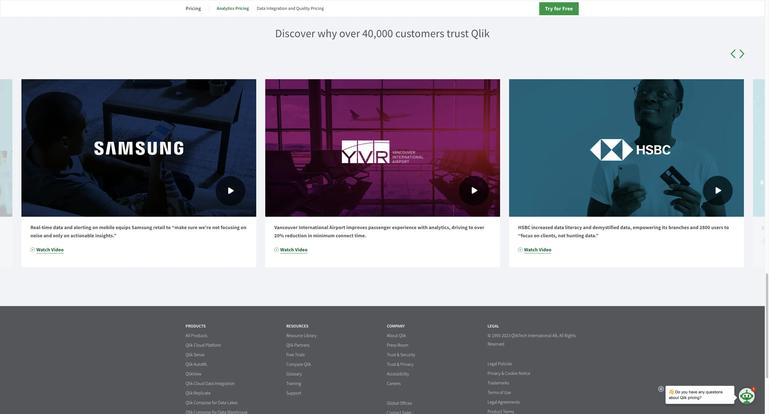 Task type: locate. For each thing, give the bounding box(es) containing it.
1 horizontal spatial data
[[554, 224, 564, 231]]

over right the driving
[[475, 224, 485, 231]]

qlik inside 'link'
[[399, 333, 406, 339]]

qlik for qlik cloud platform
[[186, 343, 193, 348]]

0 horizontal spatial free
[[286, 352, 294, 358]]

0 horizontal spatial watch video
[[36, 247, 64, 253]]

1 data from the left
[[53, 224, 63, 231]]

qlik for qlik replicate
[[186, 391, 193, 396]]

1 vertical spatial data
[[206, 381, 214, 387]]

terms
[[488, 390, 499, 396]]

global
[[387, 401, 399, 407]]

all right ab,
[[560, 333, 564, 339]]

1 horizontal spatial watch
[[280, 247, 294, 253]]

2023
[[502, 333, 511, 339]]

trust up accessibility on the bottom right
[[387, 362, 396, 368]]

2 to from the left
[[469, 224, 474, 231]]

lakes
[[227, 400, 238, 406]]

ab,
[[553, 333, 559, 339]]

trust down the "press"
[[387, 352, 396, 358]]

data integration and quality pricing
[[257, 6, 324, 11]]

resource library
[[286, 333, 317, 339]]

accessibility link
[[387, 372, 409, 377]]

qlik for qlik automl
[[186, 362, 193, 368]]

0 vertical spatial free
[[563, 5, 573, 12]]

on right only
[[64, 232, 70, 239]]

integration
[[267, 6, 287, 11], [215, 381, 235, 387]]

3 legal from the top
[[488, 400, 497, 405]]

over right why
[[339, 26, 360, 41]]

legal agreements link
[[488, 400, 520, 406]]

samsung
[[132, 224, 152, 231]]

qlik up qlik sense
[[186, 343, 193, 348]]

0 vertical spatial legal
[[488, 324, 499, 329]]

cloud up sense
[[194, 343, 205, 348]]

glossary link
[[286, 372, 302, 377]]

1 vertical spatial international
[[528, 333, 552, 339]]

support link
[[286, 391, 301, 397]]

video down only
[[51, 247, 64, 253]]

watch video down clients,
[[524, 247, 552, 253]]

compose
[[194, 400, 211, 406]]

data for literacy
[[554, 224, 564, 231]]

products up all products
[[186, 324, 206, 329]]

1 vertical spatial over
[[475, 224, 485, 231]]

1 horizontal spatial free
[[563, 5, 573, 12]]

2 watch from the left
[[280, 247, 294, 253]]

on
[[92, 224, 98, 231], [241, 224, 247, 231], [64, 232, 70, 239], [534, 232, 540, 239]]

watch for vancouver international airport improves passenger experience with analytics, driving to over 20% reduction in minimum connect time.
[[280, 247, 294, 253]]

& up accessibility on the bottom right
[[397, 362, 400, 368]]

on left mobile
[[92, 224, 98, 231]]

0 horizontal spatial over
[[339, 26, 360, 41]]

over inside vancouver international airport improves passenger experience with analytics, driving to over 20% reduction in minimum connect time.
[[475, 224, 485, 231]]

qlik for qlik compose for data lakes
[[186, 400, 193, 406]]

2 watch video from the left
[[280, 247, 308, 253]]

data up clients,
[[554, 224, 564, 231]]

to right "users"
[[725, 224, 729, 231]]

international inside © 1993-2023 qliktech international ab, all rights reserved
[[528, 333, 552, 339]]

watch video down reduction
[[280, 247, 308, 253]]

and down time
[[43, 232, 52, 239]]

resources
[[286, 324, 309, 329]]

data inside real-time data and alerting on mobile equips samsung retail to "make sure we're not focusing on noise and only on actionable insights."
[[53, 224, 63, 231]]

to right the driving
[[469, 224, 474, 231]]

1 horizontal spatial watch video
[[280, 247, 308, 253]]

40,000
[[362, 26, 393, 41]]

and left quality
[[288, 6, 296, 11]]

0 vertical spatial products
[[186, 324, 206, 329]]

0 horizontal spatial data
[[53, 224, 63, 231]]

2 horizontal spatial to
[[725, 224, 729, 231]]

for right compose
[[212, 400, 217, 406]]

2 video from the left
[[295, 247, 308, 253]]

legal policies
[[488, 361, 512, 367]]

qlik partners
[[286, 343, 310, 348]]

and inside pricing menu bar
[[288, 6, 296, 11]]

legal down terms
[[488, 400, 497, 405]]

previous slide element
[[729, 49, 738, 58]]

1 watch from the left
[[36, 247, 50, 253]]

video for increased
[[539, 247, 552, 253]]

analytics,
[[429, 224, 451, 231]]

trust & privacy
[[387, 362, 414, 368]]

0 horizontal spatial integration
[[215, 381, 235, 387]]

2 horizontal spatial watch video
[[524, 247, 552, 253]]

0 vertical spatial integration
[[267, 6, 287, 11]]

pricing menu bar
[[186, 2, 332, 15]]

3 video from the left
[[539, 247, 552, 253]]

hsbc
[[518, 224, 531, 231]]

policies
[[498, 361, 512, 367]]

qlik down the qlikview link
[[186, 381, 193, 387]]

all inside all products link
[[186, 333, 190, 339]]

2 data from the left
[[554, 224, 564, 231]]

compare qlik
[[286, 362, 311, 368]]

integration left quality
[[267, 6, 287, 11]]

and
[[288, 6, 296, 11], [64, 224, 73, 231], [583, 224, 592, 231], [690, 224, 699, 231], [43, 232, 52, 239]]

watch down noise
[[36, 247, 50, 253]]

1 cloud from the top
[[194, 343, 205, 348]]

1 horizontal spatial over
[[475, 224, 485, 231]]

watch video down only
[[36, 247, 64, 253]]

0 horizontal spatial international
[[299, 224, 329, 231]]

0 horizontal spatial privacy
[[401, 362, 414, 368]]

2 horizontal spatial video
[[539, 247, 552, 253]]

not inside the hsbc increased data literacy and demystified data, empowering its branches and 2800 users to "focus on clients, not hunting data."
[[558, 232, 566, 239]]

airport
[[330, 224, 346, 231]]

1 horizontal spatial for
[[554, 5, 562, 12]]

data inside pricing menu bar
[[257, 6, 266, 11]]

replicate
[[194, 391, 211, 396]]

watch for real-time data and alerting on mobile equips samsung retail to "make sure we're not focusing on noise and only on actionable insights."
[[36, 247, 50, 253]]

to inside vancouver international airport improves passenger experience with analytics, driving to over 20% reduction in minimum connect time.
[[469, 224, 474, 231]]

3 watch video from the left
[[524, 247, 552, 253]]

to right retail
[[166, 224, 171, 231]]

integration up lakes
[[215, 381, 235, 387]]

products up qlik cloud platform
[[191, 333, 207, 339]]

previous slide image
[[729, 49, 738, 58]]

2 trust from the top
[[387, 362, 396, 368]]

legal agreements
[[488, 400, 520, 405]]

cookie
[[505, 371, 518, 377]]

qlik sense link
[[186, 352, 205, 358]]

watch
[[36, 247, 50, 253], [280, 247, 294, 253], [524, 247, 538, 253]]

qlik up room
[[399, 333, 406, 339]]

1 vertical spatial privacy
[[488, 371, 501, 377]]

2 vertical spatial legal
[[488, 400, 497, 405]]

alerting
[[74, 224, 91, 231]]

cloud up qlik replicate
[[194, 381, 205, 387]]

qlik cloud data integration
[[186, 381, 235, 387]]

international
[[299, 224, 329, 231], [528, 333, 552, 339]]

press room link
[[387, 343, 409, 349]]

legal for legal agreements
[[488, 400, 497, 405]]

analytics
[[217, 5, 235, 11]]

1 horizontal spatial data
[[218, 400, 226, 406]]

2 cloud from the top
[[194, 381, 205, 387]]

watch video
[[36, 247, 64, 253], [280, 247, 308, 253], [524, 247, 552, 253]]

try
[[545, 5, 553, 12]]

len
[[762, 224, 770, 231]]

1 vertical spatial cloud
[[194, 381, 205, 387]]

legal left policies
[[488, 361, 497, 367]]

about qlik
[[387, 333, 406, 339]]

1 trust from the top
[[387, 352, 396, 358]]

free left trials
[[286, 352, 294, 358]]

video down clients,
[[539, 247, 552, 253]]

1 vertical spatial legal
[[488, 361, 497, 367]]

2 horizontal spatial data
[[257, 6, 266, 11]]

qlikview link
[[186, 372, 201, 377]]

vancouver
[[274, 224, 298, 231]]

qlik left replicate
[[186, 391, 193, 396]]

video down reduction
[[295, 247, 308, 253]]

platform
[[206, 343, 221, 348]]

video for time
[[51, 247, 64, 253]]

for
[[554, 5, 562, 12], [212, 400, 217, 406]]

2 vertical spatial &
[[502, 371, 504, 377]]

1 horizontal spatial integration
[[267, 6, 287, 11]]

training link
[[286, 381, 301, 387]]

& left the cookie
[[502, 371, 504, 377]]

and left 2800
[[690, 224, 699, 231]]

1 horizontal spatial all
[[560, 333, 564, 339]]

1 horizontal spatial international
[[528, 333, 552, 339]]

vancouver international airport logo image
[[265, 79, 500, 217]]

all products
[[186, 333, 207, 339]]

0 horizontal spatial not
[[212, 224, 220, 231]]

data inside the hsbc increased data literacy and demystified data, empowering its branches and 2800 users to "focus on clients, not hunting data."
[[554, 224, 564, 231]]

cloud for platform
[[194, 343, 205, 348]]

3 watch from the left
[[524, 247, 538, 253]]

0 vertical spatial trust
[[387, 352, 396, 358]]

next slide element
[[738, 49, 747, 58]]

why
[[318, 26, 337, 41]]

1 horizontal spatial not
[[558, 232, 566, 239]]

time
[[42, 224, 52, 231]]

privacy down security
[[401, 362, 414, 368]]

glossary
[[286, 372, 302, 377]]

1 video from the left
[[51, 247, 64, 253]]

legal
[[488, 324, 499, 329], [488, 361, 497, 367], [488, 400, 497, 405]]

in
[[308, 232, 312, 239]]

minimum
[[313, 232, 335, 239]]

2 legal from the top
[[488, 361, 497, 367]]

0 vertical spatial data
[[257, 6, 266, 11]]

0 horizontal spatial all
[[186, 333, 190, 339]]

qlik for qlik partners
[[286, 343, 294, 348]]

trust inside trust & security link
[[387, 352, 396, 358]]

sense
[[194, 352, 205, 358]]

0 vertical spatial not
[[212, 224, 220, 231]]

clients,
[[541, 232, 557, 239]]

analytics pricing
[[217, 5, 249, 11]]

not right clients,
[[558, 232, 566, 239]]

"make
[[172, 224, 187, 231]]

for right try
[[554, 5, 562, 12]]

retail
[[153, 224, 165, 231]]

trust & privacy link
[[387, 362, 414, 368]]

data up only
[[53, 224, 63, 231]]

pricing
[[186, 5, 201, 12], [235, 5, 249, 11], [311, 6, 324, 11]]

qlik down resource
[[286, 343, 294, 348]]

1 vertical spatial for
[[212, 400, 217, 406]]

watch down "focus
[[524, 247, 538, 253]]

real-
[[30, 224, 42, 231]]

1 horizontal spatial video
[[295, 247, 308, 253]]

1 vertical spatial free
[[286, 352, 294, 358]]

for inside "link"
[[554, 5, 562, 12]]

0 horizontal spatial to
[[166, 224, 171, 231]]

legal for legal policies
[[488, 361, 497, 367]]

and left alerting
[[64, 224, 73, 231]]

qlik right trust
[[471, 26, 490, 41]]

0 vertical spatial cloud
[[194, 343, 205, 348]]

trademarks link
[[488, 381, 509, 387]]

not right the we're
[[212, 224, 220, 231]]

offices
[[400, 401, 412, 407]]

resource
[[286, 333, 303, 339]]

free trials
[[286, 352, 305, 358]]

trust inside trust & privacy link
[[387, 362, 396, 368]]

international inside vancouver international airport improves passenger experience with analytics, driving to over 20% reduction in minimum connect time.
[[299, 224, 329, 231]]

legal up the 1993- at the right
[[488, 324, 499, 329]]

improves
[[347, 224, 367, 231]]

0 vertical spatial for
[[554, 5, 562, 12]]

data
[[257, 6, 266, 11], [206, 381, 214, 387], [218, 400, 226, 406]]

© 1993-2023 qliktech international ab, all rights reserved
[[488, 333, 576, 347]]

1 vertical spatial not
[[558, 232, 566, 239]]

0 vertical spatial &
[[397, 352, 400, 358]]

free right try
[[563, 5, 573, 12]]

0 horizontal spatial video
[[51, 247, 64, 253]]

data for and
[[53, 224, 63, 231]]

1 horizontal spatial to
[[469, 224, 474, 231]]

qlik left sense
[[186, 352, 193, 358]]

1 vertical spatial &
[[397, 362, 400, 368]]

qlik down qlik replicate link
[[186, 400, 193, 406]]

qlik up qlikview
[[186, 362, 193, 368]]

1 vertical spatial trust
[[387, 362, 396, 368]]

novartis logo image
[[0, 79, 12, 217]]

legal policies link
[[488, 361, 512, 367]]

all up qlik cloud platform
[[186, 333, 190, 339]]

all
[[186, 333, 190, 339], [560, 333, 564, 339]]

not inside real-time data and alerting on mobile equips samsung retail to "make sure we're not focusing on noise and only on actionable insights."
[[212, 224, 220, 231]]

qlik compose for data lakes link
[[186, 400, 238, 406]]

international up in
[[299, 224, 329, 231]]

trials
[[295, 352, 305, 358]]

2 all from the left
[[560, 333, 564, 339]]

global offices
[[387, 401, 412, 407]]

watch down 20%
[[280, 247, 294, 253]]

0 vertical spatial privacy
[[401, 362, 414, 368]]

to
[[166, 224, 171, 231], [469, 224, 474, 231], [725, 224, 729, 231]]

1 to from the left
[[166, 224, 171, 231]]

privacy up trademarks
[[488, 371, 501, 377]]

2 horizontal spatial watch
[[524, 247, 538, 253]]

integration inside pricing menu bar
[[267, 6, 287, 11]]

international left ab,
[[528, 333, 552, 339]]

0 horizontal spatial watch
[[36, 247, 50, 253]]

connect
[[336, 232, 354, 239]]

1 watch video from the left
[[36, 247, 64, 253]]

3 to from the left
[[725, 224, 729, 231]]

"focus
[[518, 232, 533, 239]]

literacy
[[565, 224, 582, 231]]

1 legal from the top
[[488, 324, 499, 329]]

on right focusing
[[241, 224, 247, 231]]

on down increased
[[534, 232, 540, 239]]

& down press room link
[[397, 352, 400, 358]]

1 all from the left
[[186, 333, 190, 339]]

0 vertical spatial international
[[299, 224, 329, 231]]



Task type: describe. For each thing, give the bounding box(es) containing it.
cloud for data
[[194, 381, 205, 387]]

qlik for qlik sense
[[186, 352, 193, 358]]

privacy & cookie notice link
[[488, 371, 531, 377]]

1 vertical spatial products
[[191, 333, 207, 339]]

watch video for increased
[[524, 247, 552, 253]]

terms of use
[[488, 390, 511, 396]]

library
[[304, 333, 317, 339]]

use
[[504, 390, 511, 396]]

2800
[[700, 224, 711, 231]]

qlikview
[[186, 372, 201, 377]]

0 horizontal spatial data
[[206, 381, 214, 387]]

security
[[401, 352, 415, 358]]

users
[[712, 224, 724, 231]]

1 horizontal spatial pricing
[[235, 5, 249, 11]]

passenger
[[368, 224, 391, 231]]

customers
[[396, 26, 445, 41]]

qlik automl
[[186, 362, 208, 368]]

qlik cloud platform
[[186, 343, 221, 348]]

©
[[488, 333, 491, 339]]

free trials link
[[286, 352, 305, 358]]

qlik cloud data integration link
[[186, 381, 235, 387]]

quality
[[296, 6, 310, 11]]

2 horizontal spatial pricing
[[311, 6, 324, 11]]

0 vertical spatial over
[[339, 26, 360, 41]]

about
[[387, 333, 398, 339]]

1 vertical spatial integration
[[215, 381, 235, 387]]

qlik partners link
[[286, 343, 310, 349]]

noise
[[30, 232, 42, 239]]

demystified
[[593, 224, 620, 231]]

branches
[[669, 224, 689, 231]]

video for international
[[295, 247, 308, 253]]

watch video for time
[[36, 247, 64, 253]]

legal for legal
[[488, 324, 499, 329]]

0 horizontal spatial for
[[212, 400, 217, 406]]

all inside © 1993-2023 qliktech international ab, all rights reserved
[[560, 333, 564, 339]]

company
[[387, 324, 405, 329]]

free inside "link"
[[563, 5, 573, 12]]

vancouver international airport improves passenger experience with analytics, driving to over 20% reduction in minimum connect time.
[[274, 224, 485, 239]]

qlik compose for data lakes
[[186, 400, 238, 406]]

driving
[[452, 224, 468, 231]]

trust for trust & privacy
[[387, 362, 396, 368]]

trust & security
[[387, 352, 415, 358]]

1993-
[[492, 333, 502, 339]]

focusing
[[221, 224, 240, 231]]

to inside the hsbc increased data literacy and demystified data, empowering its branches and 2800 users to "focus on clients, not hunting data."
[[725, 224, 729, 231]]

2 vertical spatial data
[[218, 400, 226, 406]]

watch video for international
[[280, 247, 308, 253]]

to inside real-time data and alerting on mobile equips samsung retail to "make sure we're not focusing on noise and only on actionable insights."
[[166, 224, 171, 231]]

only
[[53, 232, 63, 239]]

1 horizontal spatial privacy
[[488, 371, 501, 377]]

20%
[[274, 232, 284, 239]]

next slide image
[[738, 49, 747, 58]]

data,
[[621, 224, 632, 231]]

try for free
[[545, 5, 573, 12]]

len link
[[753, 79, 770, 267]]

samsung logo image
[[21, 79, 256, 217]]

automl
[[194, 362, 208, 368]]

compare qlik link
[[286, 362, 311, 368]]

watch for hsbc increased data literacy and demystified data, empowering its branches and 2800 users to "focus on clients, not hunting data."
[[524, 247, 538, 253]]

qlik down trials
[[304, 362, 311, 368]]

we're
[[199, 224, 211, 231]]

resource library link
[[286, 333, 317, 339]]

of
[[500, 390, 504, 396]]

press room
[[387, 343, 409, 348]]

analytics pricing link
[[217, 2, 249, 15]]

hsbc increased data literacy and demystified data, empowering its branches and 2800 users to "focus on clients, not hunting data."
[[518, 224, 729, 239]]

press
[[387, 343, 397, 348]]

& for security
[[397, 352, 400, 358]]

accessibility
[[387, 372, 409, 377]]

& for cookie
[[502, 371, 504, 377]]

and up data."
[[583, 224, 592, 231]]

qlik replicate
[[186, 391, 211, 396]]

notice
[[519, 371, 531, 377]]

0 horizontal spatial pricing
[[186, 5, 201, 12]]

all products link
[[186, 333, 207, 339]]

with
[[418, 224, 428, 231]]

equips
[[116, 224, 131, 231]]

lenovo logo image
[[753, 79, 770, 217]]

& for privacy
[[397, 362, 400, 368]]

trademarks
[[488, 381, 509, 386]]

real-time data and alerting on mobile equips samsung retail to "make sure we're not focusing on noise and only on actionable insights."
[[30, 224, 247, 239]]

careers link
[[387, 381, 401, 387]]

qlik replicate link
[[186, 391, 211, 397]]

mobile
[[99, 224, 115, 231]]

rights
[[565, 333, 576, 339]]

qlik automl link
[[186, 362, 208, 368]]

partners
[[294, 343, 310, 348]]

its
[[662, 224, 668, 231]]

experience
[[392, 224, 417, 231]]

data integration and quality pricing link
[[257, 2, 324, 15]]

on inside the hsbc increased data literacy and demystified data, empowering its branches and 2800 users to "focus on clients, not hunting data."
[[534, 232, 540, 239]]

trust for trust & security
[[387, 352, 396, 358]]

sure
[[188, 224, 198, 231]]

qliktech
[[512, 333, 527, 339]]

terms of use link
[[488, 390, 511, 396]]

qlik for qlik cloud data integration
[[186, 381, 193, 387]]

data."
[[585, 232, 599, 239]]

discover why over 40,000 customers trust qlik
[[275, 26, 490, 41]]

privacy & cookie notice
[[488, 371, 531, 377]]

insights."
[[95, 232, 116, 239]]

hsbc logo image
[[509, 79, 744, 217]]



Task type: vqa. For each thing, say whether or not it's contained in the screenshot.
Data
yes



